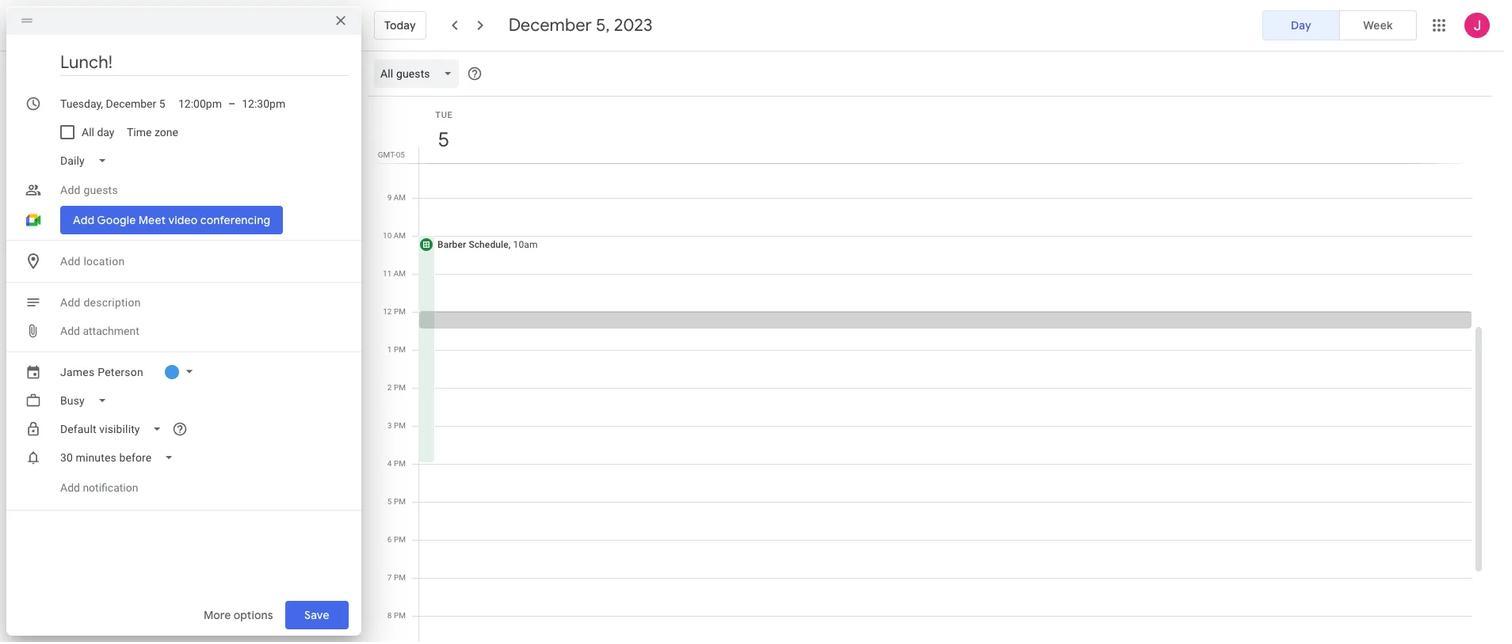 Task type: locate. For each thing, give the bounding box(es) containing it.
add description button
[[54, 289, 349, 317]]

december
[[509, 14, 592, 36]]

Week radio
[[1340, 10, 1417, 40]]

8 am
[[387, 155, 406, 164]]

5 pm
[[388, 498, 406, 507]]

add left notification
[[60, 482, 80, 495]]

1
[[388, 346, 392, 354]]

barber
[[438, 239, 466, 251]]

pm right 4
[[394, 460, 406, 469]]

add
[[60, 184, 81, 197], [60, 255, 81, 268], [60, 296, 81, 309], [60, 325, 80, 338], [60, 482, 80, 495]]

5 grid
[[368, 97, 1486, 643]]

add left attachment at bottom
[[60, 325, 80, 338]]

add up add attachment
[[60, 296, 81, 309]]

2 pm
[[388, 384, 406, 392]]

5 add from the top
[[60, 482, 80, 495]]

3 pm from the top
[[394, 384, 406, 392]]

time zone button
[[121, 118, 185, 147]]

5
[[437, 127, 449, 153], [388, 498, 392, 507]]

week
[[1364, 18, 1393, 33]]

4 am from the top
[[394, 270, 406, 278]]

1 horizontal spatial 5
[[437, 127, 449, 153]]

4 pm from the top
[[394, 422, 406, 430]]

all
[[82, 126, 94, 139]]

1 pm from the top
[[394, 308, 406, 316]]

am for 11 am
[[394, 270, 406, 278]]

add for add attachment
[[60, 325, 80, 338]]

add for add description
[[60, 296, 81, 309]]

8 for 8 am
[[387, 155, 392, 164]]

10
[[383, 231, 392, 240]]

3 am from the top
[[394, 231, 406, 240]]

time
[[127, 126, 152, 139]]

2 am from the top
[[394, 193, 406, 202]]

0 horizontal spatial 5
[[388, 498, 392, 507]]

3 add from the top
[[60, 296, 81, 309]]

8 pm from the top
[[394, 574, 406, 583]]

am right the "10"
[[394, 231, 406, 240]]

add attachment button
[[54, 317, 146, 346]]

4 add from the top
[[60, 325, 80, 338]]

pm down 7 pm
[[394, 612, 406, 621]]

pm for 3 pm
[[394, 422, 406, 430]]

time zone
[[127, 126, 179, 139]]

5,
[[596, 14, 610, 36]]

today button
[[374, 6, 426, 44]]

to element
[[228, 98, 236, 110]]

5 up 6
[[388, 498, 392, 507]]

5 down tue
[[437, 127, 449, 153]]

am
[[394, 155, 406, 164], [394, 193, 406, 202], [394, 231, 406, 240], [394, 270, 406, 278]]

pm right 3
[[394, 422, 406, 430]]

add left guests
[[60, 184, 81, 197]]

0 vertical spatial 5
[[437, 127, 449, 153]]

2023
[[614, 14, 653, 36]]

location
[[84, 255, 125, 268]]

peterson
[[98, 366, 144, 379]]

0 vertical spatial 8
[[387, 155, 392, 164]]

2 add from the top
[[60, 255, 81, 268]]

Day radio
[[1263, 10, 1341, 40]]

1 vertical spatial 8
[[388, 612, 392, 621]]

,
[[509, 239, 511, 251]]

12
[[383, 308, 392, 316]]

schedule
[[469, 239, 509, 251]]

am right 11
[[394, 270, 406, 278]]

8 down 7
[[388, 612, 392, 621]]

5 pm from the top
[[394, 460, 406, 469]]

8 left '05'
[[387, 155, 392, 164]]

10 am
[[383, 231, 406, 240]]

barber schedule , 10am
[[438, 239, 538, 251]]

zone
[[155, 126, 179, 139]]

guests
[[84, 184, 118, 197]]

6 pm
[[388, 536, 406, 545]]

None field
[[374, 59, 465, 88], [54, 147, 120, 175], [54, 387, 120, 415], [54, 415, 175, 444], [54, 444, 187, 472], [374, 59, 465, 88], [54, 147, 120, 175], [54, 387, 120, 415], [54, 415, 175, 444], [54, 444, 187, 472]]

add location button
[[54, 247, 349, 276]]

pm for 7 pm
[[394, 574, 406, 583]]

option group
[[1263, 10, 1417, 40]]

am for 10 am
[[394, 231, 406, 240]]

pm down 4 pm
[[394, 498, 406, 507]]

add left location
[[60, 255, 81, 268]]

11 am
[[383, 270, 406, 278]]

pm right 1
[[394, 346, 406, 354]]

1 am from the top
[[394, 155, 406, 164]]

pm right 12
[[394, 308, 406, 316]]

pm for 6 pm
[[394, 536, 406, 545]]

pm right 2
[[394, 384, 406, 392]]

1 add from the top
[[60, 184, 81, 197]]

james peterson
[[60, 366, 144, 379]]

tue
[[435, 110, 453, 120]]

6
[[388, 536, 392, 545]]

–
[[228, 98, 236, 110]]

6 pm from the top
[[394, 498, 406, 507]]

1 8 from the top
[[387, 155, 392, 164]]

pm right 7
[[394, 574, 406, 583]]

7 pm from the top
[[394, 536, 406, 545]]

Start date text field
[[60, 94, 166, 113]]

am for 9 am
[[394, 193, 406, 202]]

2 8 from the top
[[388, 612, 392, 621]]

pm
[[394, 308, 406, 316], [394, 346, 406, 354], [394, 384, 406, 392], [394, 422, 406, 430], [394, 460, 406, 469], [394, 498, 406, 507], [394, 536, 406, 545], [394, 574, 406, 583], [394, 612, 406, 621]]

add for add location
[[60, 255, 81, 268]]

pm right 6
[[394, 536, 406, 545]]

8
[[387, 155, 392, 164], [388, 612, 392, 621]]

11
[[383, 270, 392, 278]]

description
[[84, 296, 141, 309]]

9 pm from the top
[[394, 612, 406, 621]]

am right 9
[[394, 193, 406, 202]]

2 pm from the top
[[394, 346, 406, 354]]

add guests button
[[54, 176, 349, 205]]

3
[[388, 422, 392, 430]]

am up 9 am
[[394, 155, 406, 164]]



Task type: vqa. For each thing, say whether or not it's contained in the screenshot.
grid
no



Task type: describe. For each thing, give the bounding box(es) containing it.
pm for 2 pm
[[394, 384, 406, 392]]

8 pm
[[388, 612, 406, 621]]

add notification button
[[54, 469, 145, 507]]

05
[[396, 151, 405, 159]]

End time text field
[[242, 94, 286, 113]]

tue 5
[[435, 110, 453, 153]]

add attachment
[[60, 325, 139, 338]]

4
[[388, 460, 392, 469]]

5 inside tue 5
[[437, 127, 449, 153]]

Add title text field
[[60, 51, 349, 75]]

8 for 8 pm
[[388, 612, 392, 621]]

12 pm
[[383, 308, 406, 316]]

7 pm
[[388, 574, 406, 583]]

7
[[388, 574, 392, 583]]

9
[[387, 193, 392, 202]]

james
[[60, 366, 95, 379]]

day
[[1291, 18, 1312, 33]]

pm for 12 pm
[[394, 308, 406, 316]]

2
[[388, 384, 392, 392]]

add guests
[[60, 184, 118, 197]]

3 pm
[[388, 422, 406, 430]]

today
[[384, 18, 416, 33]]

notification
[[83, 482, 138, 495]]

Start time text field
[[178, 94, 222, 113]]

all day
[[82, 126, 115, 139]]

add description
[[60, 296, 141, 309]]

1 vertical spatial 5
[[388, 498, 392, 507]]

add location
[[60, 255, 125, 268]]

option group containing day
[[1263, 10, 1417, 40]]

9 am
[[387, 193, 406, 202]]

am for 8 am
[[394, 155, 406, 164]]

december 5, 2023
[[509, 14, 653, 36]]

gmt-
[[378, 151, 396, 159]]

pm for 4 pm
[[394, 460, 406, 469]]

tuesday, december 5 element
[[426, 122, 462, 159]]

10am
[[513, 239, 538, 251]]

add for add guests
[[60, 184, 81, 197]]

gmt-05
[[378, 151, 405, 159]]

add notification
[[60, 482, 138, 495]]

pm for 8 pm
[[394, 612, 406, 621]]

4 pm
[[388, 460, 406, 469]]

pm for 5 pm
[[394, 498, 406, 507]]

pm for 1 pm
[[394, 346, 406, 354]]

attachment
[[83, 325, 139, 338]]

day
[[97, 126, 115, 139]]

5 column header
[[419, 97, 1473, 163]]

1 pm
[[388, 346, 406, 354]]

add for add notification
[[60, 482, 80, 495]]



